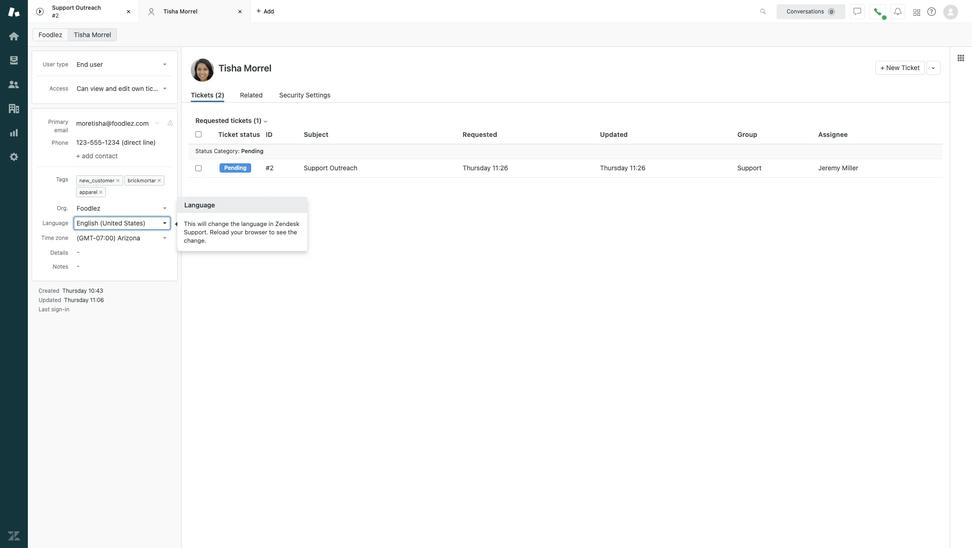 Task type: describe. For each thing, give the bounding box(es) containing it.
tickets (2) link
[[191, 90, 225, 102]]

will
[[197, 220, 207, 228]]

(gmt-
[[77, 234, 96, 242]]

new_customer link
[[79, 177, 115, 183]]

apps image
[[958, 54, 965, 62]]

menu containing new_customer
[[74, 174, 170, 199]]

apparel
[[79, 189, 98, 195]]

in inside "created thursday 10:43 updated thursday 11:06 last sign-in"
[[65, 306, 69, 313]]

subject
[[304, 130, 329, 138]]

ticket inside button
[[902, 64, 920, 72]]

this
[[184, 220, 196, 228]]

email
[[54, 127, 68, 134]]

0 horizontal spatial ticket
[[218, 130, 238, 138]]

can view and edit own tickets only
[[77, 85, 180, 92]]

tickets inside 'button'
[[146, 85, 166, 92]]

primary email
[[48, 118, 68, 134]]

can
[[77, 85, 88, 92]]

support outreach #2
[[52, 4, 101, 19]]

+ new ticket button
[[876, 61, 925, 75]]

0 vertical spatial pending
[[241, 148, 264, 155]]

tickets
[[191, 91, 214, 99]]

customers image
[[8, 78, 20, 91]]

support for support outreach
[[304, 164, 328, 172]]

line)
[[143, 138, 156, 146]]

foodlez inside button
[[77, 204, 100, 212]]

get help image
[[928, 7, 936, 16]]

get started image
[[8, 30, 20, 42]]

end user
[[77, 60, 103, 68]]

created thursday 10:43 updated thursday 11:06 last sign-in
[[39, 287, 104, 313]]

+ add contact
[[76, 152, 118, 160]]

arrow down image inside foodlez button
[[163, 208, 167, 209]]

arizona
[[118, 234, 140, 242]]

notifications image
[[895, 8, 902, 15]]

ticket status
[[218, 130, 260, 138]]

user
[[90, 60, 103, 68]]

1234
[[105, 138, 120, 146]]

morrel inside "secondary" 'element'
[[92, 31, 111, 39]]

organizations image
[[8, 103, 20, 115]]

category
[[214, 148, 238, 155]]

brickmortar link
[[128, 177, 156, 183]]

miller
[[842, 164, 859, 172]]

notes
[[53, 263, 68, 270]]

support outreach
[[304, 164, 358, 172]]

end
[[77, 60, 88, 68]]

conversations button
[[777, 4, 846, 19]]

states)
[[124, 219, 146, 227]]

created
[[39, 287, 59, 294]]

user type
[[43, 61, 68, 68]]

access
[[49, 85, 68, 92]]

1 vertical spatial pending
[[224, 164, 247, 171]]

arrow down image for arizona
[[163, 237, 167, 239]]

views image
[[8, 54, 20, 66]]

close image
[[124, 7, 133, 16]]

0 horizontal spatial the
[[231, 220, 240, 228]]

1 vertical spatial language
[[42, 220, 68, 227]]

arrow down image for english (united states)
[[163, 222, 167, 224]]

(united
[[100, 219, 122, 227]]

arrow down image for end user
[[163, 64, 167, 65]]

in inside this will change the language in zendesk support. reload your browser to see the change.
[[269, 220, 274, 228]]

zendesk image
[[8, 530, 20, 542]]

edit
[[118, 85, 130, 92]]

1 vertical spatial add
[[82, 152, 93, 160]]

security settings
[[279, 91, 331, 99]]

settings
[[306, 91, 331, 99]]

last
[[39, 306, 50, 313]]

browser
[[245, 229, 268, 236]]

foodlez link
[[33, 28, 68, 41]]

id
[[266, 130, 273, 138]]

1 thursday 11:26 from the left
[[463, 164, 508, 172]]

conversations
[[787, 8, 825, 15]]

button displays agent's chat status as invisible. image
[[854, 8, 862, 15]]

07:00)
[[96, 234, 116, 242]]

(direct
[[121, 138, 141, 146]]

updated inside grid
[[600, 130, 628, 138]]

this will change the language in zendesk support. reload your browser to see the change.
[[184, 220, 300, 245]]

related link
[[240, 90, 264, 102]]

(gmt-07:00) arizona button
[[74, 232, 170, 245]]

type
[[57, 61, 68, 68]]

phone
[[52, 139, 68, 146]]

tisha morrel tab
[[139, 0, 251, 23]]

and
[[106, 85, 117, 92]]

add inside dropdown button
[[264, 8, 274, 15]]

related
[[240, 91, 263, 99]]

foodlez button
[[74, 202, 170, 215]]

#2 inside support outreach #2
[[52, 12, 59, 19]]

only
[[167, 85, 180, 92]]

zendesk products image
[[914, 9, 921, 16]]

tisha inside 'tisha morrel' tab
[[163, 8, 178, 15]]

org.
[[57, 205, 68, 212]]

zone
[[56, 235, 68, 242]]

(1)
[[253, 117, 262, 124]]

brickmortar
[[128, 177, 156, 183]]

language
[[241, 220, 267, 228]]

security settings link
[[279, 90, 333, 102]]

outreach for support outreach #2
[[76, 4, 101, 11]]

new_customer
[[79, 177, 115, 183]]

own
[[132, 85, 144, 92]]

status
[[240, 130, 260, 138]]



Task type: vqa. For each thing, say whether or not it's contained in the screenshot.
TALK to the right
no



Task type: locate. For each thing, give the bounding box(es) containing it.
0 horizontal spatial +
[[76, 152, 80, 160]]

status category : pending
[[196, 148, 264, 155]]

0 vertical spatial tickets
[[146, 85, 166, 92]]

main element
[[0, 0, 28, 549]]

tisha morrel inside "secondary" 'element'
[[74, 31, 111, 39]]

123-
[[76, 138, 90, 146]]

tisha morrel
[[163, 8, 198, 15], [74, 31, 111, 39]]

1 horizontal spatial updated
[[600, 130, 628, 138]]

english (united states) button
[[74, 217, 170, 230]]

0 horizontal spatial tisha morrel
[[74, 31, 111, 39]]

+ inside button
[[881, 64, 885, 72]]

+ for + new ticket
[[881, 64, 885, 72]]

+ for + add contact
[[76, 152, 80, 160]]

reporting image
[[8, 127, 20, 139]]

1 arrow down image from the top
[[163, 88, 167, 90]]

1 arrow down image from the top
[[163, 64, 167, 65]]

updated inside "created thursday 10:43 updated thursday 11:06 last sign-in"
[[39, 297, 61, 304]]

1 horizontal spatial language
[[184, 201, 215, 209]]

1 vertical spatial outreach
[[330, 164, 358, 172]]

change.
[[184, 237, 206, 245]]

#2 inside grid
[[266, 164, 274, 172]]

1 horizontal spatial outreach
[[330, 164, 358, 172]]

new
[[887, 64, 900, 72]]

time
[[41, 235, 54, 242]]

1 horizontal spatial 11:26
[[630, 164, 646, 172]]

1 vertical spatial #2
[[266, 164, 274, 172]]

1 vertical spatial updated
[[39, 297, 61, 304]]

group
[[738, 130, 758, 138]]

contact
[[95, 152, 118, 160]]

1 vertical spatial arrow down image
[[163, 208, 167, 209]]

see
[[276, 229, 286, 236]]

zendesk
[[275, 220, 300, 228]]

0 vertical spatial in
[[269, 220, 274, 228]]

support for support
[[738, 164, 762, 172]]

close image
[[235, 7, 245, 16]]

to
[[269, 229, 275, 236]]

2 11:26 from the left
[[630, 164, 646, 172]]

1 vertical spatial +
[[76, 152, 80, 160]]

requested tickets (1)
[[196, 117, 262, 124]]

555-
[[90, 138, 105, 146]]

1 horizontal spatial ticket
[[902, 64, 920, 72]]

foodlez inside "link"
[[39, 31, 62, 39]]

11:26
[[493, 164, 508, 172], [630, 164, 646, 172]]

tisha
[[163, 8, 178, 15], [74, 31, 90, 39]]

english (united states)
[[77, 219, 146, 227]]

0 horizontal spatial add
[[82, 152, 93, 160]]

ticket right new
[[902, 64, 920, 72]]

1 horizontal spatial morrel
[[180, 8, 198, 15]]

jeremy miller
[[819, 164, 859, 172]]

support inside support outreach #2
[[52, 4, 74, 11]]

0 vertical spatial arrow down image
[[163, 64, 167, 65]]

0 vertical spatial #2
[[52, 12, 59, 19]]

:
[[238, 148, 240, 155]]

end user button
[[74, 58, 170, 71]]

1 horizontal spatial support
[[304, 164, 328, 172]]

time zone
[[41, 235, 68, 242]]

thursday 11:26
[[463, 164, 508, 172], [600, 164, 646, 172]]

#2 down id
[[266, 164, 274, 172]]

0 horizontal spatial tisha
[[74, 31, 90, 39]]

tab
[[28, 0, 139, 23]]

tab containing support outreach
[[28, 0, 139, 23]]

grid containing ticket status
[[182, 125, 950, 549]]

0 vertical spatial the
[[231, 220, 240, 228]]

0 vertical spatial outreach
[[76, 4, 101, 11]]

1 vertical spatial requested
[[463, 130, 497, 138]]

your
[[231, 229, 243, 236]]

1 horizontal spatial tickets
[[231, 117, 252, 124]]

tags
[[56, 176, 68, 183]]

0 horizontal spatial support
[[52, 4, 74, 11]]

0 vertical spatial arrow down image
[[163, 88, 167, 90]]

1 horizontal spatial requested
[[463, 130, 497, 138]]

Select All Tickets checkbox
[[196, 132, 202, 138]]

2 vertical spatial arrow down image
[[163, 237, 167, 239]]

0 horizontal spatial outreach
[[76, 4, 101, 11]]

0 horizontal spatial in
[[65, 306, 69, 313]]

tisha inside tisha morrel link
[[74, 31, 90, 39]]

support down the subject
[[304, 164, 328, 172]]

requested for requested tickets (1)
[[196, 117, 229, 124]]

apparel link
[[79, 189, 98, 195]]

10:43
[[88, 287, 103, 294]]

arrow down image for and
[[163, 88, 167, 90]]

foodlez
[[39, 31, 62, 39], [77, 204, 100, 212]]

status
[[196, 148, 212, 155]]

2 horizontal spatial support
[[738, 164, 762, 172]]

ticket down requested tickets (1)
[[218, 130, 238, 138]]

1 horizontal spatial thursday 11:26
[[600, 164, 646, 172]]

secondary element
[[28, 26, 973, 44]]

thursday
[[463, 164, 491, 172], [600, 164, 628, 172], [62, 287, 87, 294], [64, 297, 89, 304]]

2 thursday 11:26 from the left
[[600, 164, 646, 172]]

user
[[43, 61, 55, 68]]

view
[[90, 85, 104, 92]]

details
[[50, 249, 68, 256]]

0 vertical spatial updated
[[600, 130, 628, 138]]

grid
[[182, 125, 950, 549]]

(2)
[[215, 91, 225, 99]]

add right close image
[[264, 8, 274, 15]]

0 horizontal spatial thursday 11:26
[[463, 164, 508, 172]]

0 horizontal spatial updated
[[39, 297, 61, 304]]

0 horizontal spatial tickets
[[146, 85, 166, 92]]

arrow down image left this at the left top of page
[[163, 222, 167, 224]]

in right last
[[65, 306, 69, 313]]

language up will
[[184, 201, 215, 209]]

0 vertical spatial foodlez
[[39, 31, 62, 39]]

0 vertical spatial language
[[184, 201, 215, 209]]

+ new ticket
[[881, 64, 920, 72]]

None checkbox
[[196, 165, 202, 171]]

english
[[77, 219, 98, 227]]

1 vertical spatial tisha
[[74, 31, 90, 39]]

1 horizontal spatial tisha morrel
[[163, 8, 198, 15]]

1 horizontal spatial #2
[[266, 164, 274, 172]]

0 vertical spatial tisha
[[163, 8, 178, 15]]

menu
[[74, 174, 170, 199]]

0 vertical spatial ticket
[[902, 64, 920, 72]]

0 horizontal spatial morrel
[[92, 31, 111, 39]]

+ left new
[[881, 64, 885, 72]]

tisha right close icon
[[163, 8, 178, 15]]

in up to
[[269, 220, 274, 228]]

admin image
[[8, 151, 20, 163]]

1 horizontal spatial in
[[269, 220, 274, 228]]

sign-
[[51, 306, 65, 313]]

foodlez up english
[[77, 204, 100, 212]]

1 vertical spatial arrow down image
[[163, 222, 167, 224]]

1 vertical spatial tisha morrel
[[74, 31, 111, 39]]

arrow down image up can view and edit own tickets only
[[163, 64, 167, 65]]

support inside support outreach link
[[304, 164, 328, 172]]

0 vertical spatial +
[[881, 64, 885, 72]]

11:06
[[90, 297, 104, 304]]

the up your
[[231, 220, 240, 228]]

in
[[269, 220, 274, 228], [65, 306, 69, 313]]

tisha down support outreach #2
[[74, 31, 90, 39]]

updated
[[600, 130, 628, 138], [39, 297, 61, 304]]

foodlez up user
[[39, 31, 62, 39]]

security
[[279, 91, 304, 99]]

can view and edit own tickets only button
[[74, 82, 180, 95]]

1 vertical spatial ticket
[[218, 130, 238, 138]]

None text field
[[216, 61, 872, 75]]

primary
[[48, 118, 68, 125]]

1 horizontal spatial foodlez
[[77, 204, 100, 212]]

1 vertical spatial in
[[65, 306, 69, 313]]

tabs tab list
[[28, 0, 751, 23]]

tickets right own
[[146, 85, 166, 92]]

0 vertical spatial morrel
[[180, 8, 198, 15]]

1 horizontal spatial +
[[881, 64, 885, 72]]

support
[[52, 4, 74, 11], [304, 164, 328, 172], [738, 164, 762, 172]]

2 arrow down image from the top
[[163, 208, 167, 209]]

1 vertical spatial tickets
[[231, 117, 252, 124]]

support up the foodlez "link"
[[52, 4, 74, 11]]

1 horizontal spatial tisha
[[163, 8, 178, 15]]

0 horizontal spatial requested
[[196, 117, 229, 124]]

1 horizontal spatial add
[[264, 8, 274, 15]]

0 vertical spatial tisha morrel
[[163, 8, 198, 15]]

0 vertical spatial requested
[[196, 117, 229, 124]]

outreach for support outreach
[[330, 164, 358, 172]]

arrow down image inside (gmt-07:00) arizona button
[[163, 237, 167, 239]]

1 vertical spatial the
[[288, 229, 297, 236]]

assignee
[[819, 130, 848, 138]]

add down 123- on the left of page
[[82, 152, 93, 160]]

add
[[264, 8, 274, 15], [82, 152, 93, 160]]

+ down 123- on the left of page
[[76, 152, 80, 160]]

tisha morrel inside tab
[[163, 8, 198, 15]]

requested
[[196, 117, 229, 124], [463, 130, 497, 138]]

tickets (2)
[[191, 91, 225, 99]]

tisha morrel link
[[68, 28, 117, 41]]

0 horizontal spatial 11:26
[[493, 164, 508, 172]]

0 horizontal spatial foodlez
[[39, 31, 62, 39]]

#2 up the foodlez "link"
[[52, 12, 59, 19]]

tickets up ticket status
[[231, 117, 252, 124]]

support down group
[[738, 164, 762, 172]]

outreach inside support outreach #2
[[76, 4, 101, 11]]

1 11:26 from the left
[[493, 164, 508, 172]]

language
[[184, 201, 215, 209], [42, 220, 68, 227]]

arrow down image inside "english (united states)" button
[[163, 222, 167, 224]]

tickets
[[146, 85, 166, 92], [231, 117, 252, 124]]

support for support outreach #2
[[52, 4, 74, 11]]

arrow down image
[[163, 88, 167, 90], [163, 208, 167, 209], [163, 237, 167, 239]]

support.
[[184, 229, 208, 236]]

change
[[208, 220, 229, 228]]

zendesk support image
[[8, 6, 20, 18]]

morrel inside tab
[[180, 8, 198, 15]]

3 arrow down image from the top
[[163, 237, 167, 239]]

the
[[231, 220, 240, 228], [288, 229, 297, 236]]

0 vertical spatial add
[[264, 8, 274, 15]]

0 horizontal spatial language
[[42, 220, 68, 227]]

support outreach link
[[304, 164, 358, 172]]

arrow down image inside end user button
[[163, 64, 167, 65]]

123-555-1234 (direct line)
[[76, 138, 156, 146]]

arrow down image inside can view and edit own tickets only 'button'
[[163, 88, 167, 90]]

(gmt-07:00) arizona
[[77, 234, 140, 242]]

arrow down image
[[163, 64, 167, 65], [163, 222, 167, 224]]

the down zendesk
[[288, 229, 297, 236]]

language up the time zone
[[42, 220, 68, 227]]

0 horizontal spatial #2
[[52, 12, 59, 19]]

requested for requested
[[463, 130, 497, 138]]

jeremy
[[819, 164, 841, 172]]

1 horizontal spatial the
[[288, 229, 297, 236]]

outreach
[[76, 4, 101, 11], [330, 164, 358, 172]]

2 arrow down image from the top
[[163, 222, 167, 224]]

pending down :
[[224, 164, 247, 171]]

1 vertical spatial foodlez
[[77, 204, 100, 212]]

reload
[[210, 229, 229, 236]]

1 vertical spatial morrel
[[92, 31, 111, 39]]

pending right :
[[241, 148, 264, 155]]



